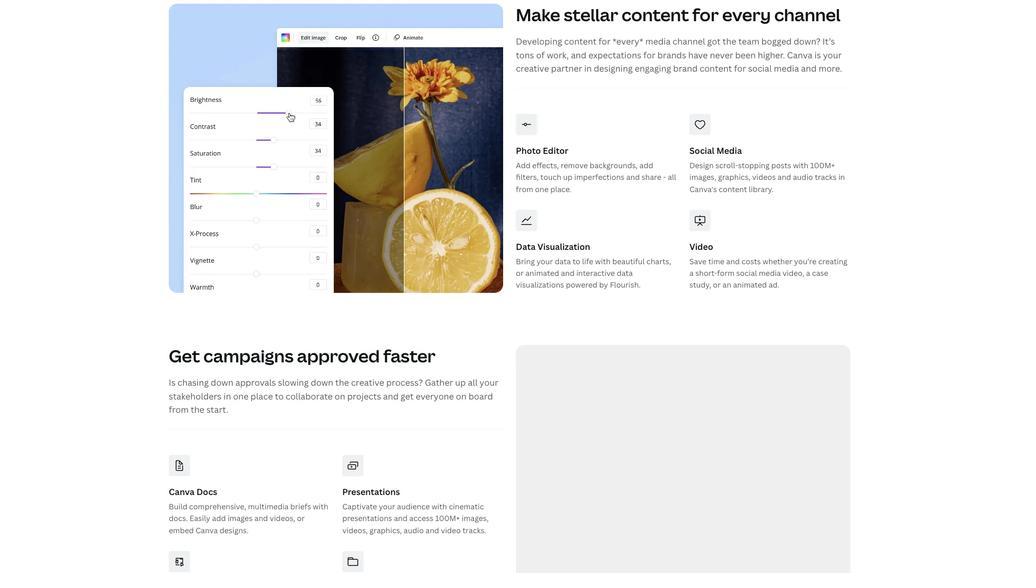 Task type: vqa. For each thing, say whether or not it's contained in the screenshot.


Task type: describe. For each thing, give the bounding box(es) containing it.
canva docs build comprehensive, multimedia briefs with docs. easily add images and videos, or embed canva designs.
[[169, 486, 328, 535]]

remove
[[561, 160, 588, 170]]

and down the audience
[[394, 513, 407, 524]]

and down access
[[426, 525, 439, 535]]

and inside canva docs build comprehensive, multimedia briefs with docs. easily add images and videos, or embed canva designs.
[[254, 513, 268, 524]]

or inside canva docs build comprehensive, multimedia briefs with docs. easily add images and videos, or embed canva designs.
[[297, 513, 305, 524]]

media
[[716, 145, 742, 156]]

0 vertical spatial data
[[555, 256, 571, 266]]

brands
[[657, 49, 686, 61]]

videos, inside canva docs build comprehensive, multimedia briefs with docs. easily add images and videos, or embed canva designs.
[[270, 513, 295, 524]]

1 vertical spatial canva
[[169, 486, 194, 498]]

tracks
[[815, 172, 837, 182]]

partner
[[551, 63, 582, 74]]

get
[[401, 391, 414, 402]]

start.
[[206, 404, 228, 416]]

photo-editor (2) image
[[169, 4, 503, 293]]

channel for every
[[774, 4, 841, 27]]

is chasing down approvals slowing down the creative process? gather up all your stakeholders in one place to collaborate on projects and get everyone on board from the start.
[[169, 377, 498, 416]]

developing content for *every* media channel got the team bogged down? it's tons of work, and expectations for brands have never been higher. canva is your creative partner in designing engaging brand content for social media and more.
[[516, 36, 842, 74]]

1 horizontal spatial data
[[617, 268, 633, 278]]

is
[[169, 377, 176, 388]]

team
[[738, 36, 759, 47]]

video,
[[783, 268, 804, 278]]

editor
[[543, 145, 568, 156]]

down?
[[794, 36, 821, 47]]

photo
[[516, 145, 541, 156]]

graphics, inside 'social media design scroll-stopping posts with 100m+ images, graphics, videos and audio tracks in canva's content library.'
[[718, 172, 750, 182]]

100m+ inside presentations captivate your audience with cinematic presentations and access 100m+ images, videos, graphics, audio and video tracks.
[[435, 513, 460, 524]]

time
[[708, 256, 724, 266]]

everyone
[[416, 391, 454, 402]]

it's
[[823, 36, 835, 47]]

and inside the video save time and costs whether you're creating a short-form social media video, a case study, or an animated ad.
[[726, 256, 740, 266]]

data visualization bring your data to life with beautiful charts, or animated and interactive data visualizations powered by flourish.
[[516, 241, 671, 290]]

imperfections
[[574, 172, 624, 182]]

embed
[[169, 525, 194, 535]]

2 a from the left
[[806, 268, 810, 278]]

to inside 'is chasing down approvals slowing down the creative process? gather up all your stakeholders in one place to collaborate on projects and get everyone on board from the start.'
[[275, 391, 284, 402]]

channel for media
[[673, 36, 705, 47]]

and inside 'social media design scroll-stopping posts with 100m+ images, graphics, videos and audio tracks in canva's content library.'
[[778, 172, 791, 182]]

comprehensive,
[[189, 502, 246, 512]]

docs
[[196, 486, 217, 498]]

with inside data visualization bring your data to life with beautiful charts, or animated and interactive data visualizations powered by flourish.
[[595, 256, 611, 266]]

your inside developing content for *every* media channel got the team bogged down? it's tons of work, and expectations for brands have never been higher. canva is your creative partner in designing engaging brand content for social media and more.
[[823, 49, 842, 61]]

by
[[599, 280, 608, 290]]

chasing
[[178, 377, 209, 388]]

your inside 'is chasing down approvals slowing down the creative process? gather up all your stakeholders in one place to collaborate on projects and get everyone on board from the start.'
[[480, 377, 498, 388]]

1 horizontal spatial canva
[[196, 525, 218, 535]]

with inside canva docs build comprehensive, multimedia briefs with docs. easily add images and videos, or embed canva designs.
[[313, 502, 328, 512]]

library.
[[749, 184, 774, 194]]

briefs
[[290, 502, 311, 512]]

1 on from the left
[[335, 391, 345, 402]]

docs.
[[169, 513, 188, 524]]

*every*
[[613, 36, 643, 47]]

study,
[[689, 280, 711, 290]]

flourish.
[[610, 280, 641, 290]]

images, inside presentations captivate your audience with cinematic presentations and access 100m+ images, videos, graphics, audio and video tracks.
[[462, 513, 489, 524]]

expectations
[[588, 49, 641, 61]]

have
[[688, 49, 708, 61]]

add
[[516, 160, 530, 170]]

social inside the video save time and costs whether you're creating a short-form social media video, a case study, or an animated ad.
[[736, 268, 757, 278]]

with inside presentations captivate your audience with cinematic presentations and access 100m+ images, videos, graphics, audio and video tracks.
[[432, 502, 447, 512]]

photo editor add effects, remove backgrounds, add filters, touch up imperfections and share - all from one place.
[[516, 145, 676, 194]]

content inside 'social media design scroll-stopping posts with 100m+ images, graphics, videos and audio tracks in canva's content library.'
[[719, 184, 747, 194]]

is
[[814, 49, 821, 61]]

up inside photo editor add effects, remove backgrounds, add filters, touch up imperfections and share - all from one place.
[[563, 172, 572, 182]]

case
[[812, 268, 828, 278]]

presentations captivate your audience with cinematic presentations and access 100m+ images, videos, graphics, audio and video tracks.
[[342, 486, 489, 535]]

got
[[707, 36, 721, 47]]

form
[[717, 268, 734, 278]]

content down never
[[700, 63, 732, 74]]

access
[[409, 513, 433, 524]]

in for is chasing down approvals slowing down the creative process? gather up all your stakeholders in one place to collaborate on projects and get everyone on board from the start.
[[224, 391, 231, 402]]

board
[[469, 391, 493, 402]]

animated inside the video save time and costs whether you're creating a short-form social media video, a case study, or an animated ad.
[[733, 280, 767, 290]]

place
[[251, 391, 273, 402]]

filters,
[[516, 172, 539, 182]]

0 vertical spatial media
[[645, 36, 671, 47]]

posts
[[771, 160, 791, 170]]

videos, inside presentations captivate your audience with cinematic presentations and access 100m+ images, videos, graphics, audio and video tracks.
[[342, 525, 368, 535]]

1 down from the left
[[211, 377, 233, 388]]

short-
[[695, 268, 717, 278]]

presentations
[[342, 513, 392, 524]]

brand
[[673, 63, 698, 74]]

developing
[[516, 36, 562, 47]]

one inside photo editor add effects, remove backgrounds, add filters, touch up imperfections and share - all from one place.
[[535, 184, 549, 194]]

powered
[[566, 280, 597, 290]]

the inside developing content for *every* media channel got the team bogged down? it's tons of work, and expectations for brands have never been higher. canva is your creative partner in designing engaging brand content for social media and more.
[[723, 36, 736, 47]]

for down the been
[[734, 63, 746, 74]]

up inside 'is chasing down approvals slowing down the creative process? gather up all your stakeholders in one place to collaborate on projects and get everyone on board from the start.'
[[455, 377, 466, 388]]

slowing
[[278, 377, 309, 388]]

presentations
[[342, 486, 400, 498]]

collaborate
[[286, 391, 333, 402]]

canva inside developing content for *every* media channel got the team bogged down? it's tons of work, and expectations for brands have never been higher. canva is your creative partner in designing engaging brand content for social media and more.
[[787, 49, 812, 61]]

social inside developing content for *every* media channel got the team bogged down? it's tons of work, and expectations for brands have never been higher. canva is your creative partner in designing engaging brand content for social media and more.
[[748, 63, 772, 74]]

faster
[[383, 345, 436, 368]]

scroll-
[[715, 160, 738, 170]]

1 a from the left
[[689, 268, 694, 278]]

save
[[689, 256, 706, 266]]

add inside photo editor add effects, remove backgrounds, add filters, touch up imperfections and share - all from one place.
[[639, 160, 653, 170]]

touch
[[540, 172, 561, 182]]

2 down from the left
[[311, 377, 333, 388]]

your inside presentations captivate your audience with cinematic presentations and access 100m+ images, videos, graphics, audio and video tracks.
[[379, 502, 395, 512]]

video
[[689, 241, 713, 252]]

in for social media design scroll-stopping posts with 100m+ images, graphics, videos and audio tracks in canva's content library.
[[838, 172, 845, 182]]

charts,
[[646, 256, 671, 266]]

multimedia
[[248, 502, 289, 512]]

or inside the video save time and costs whether you're creating a short-form social media video, a case study, or an animated ad.
[[713, 280, 721, 290]]

approved
[[297, 345, 380, 368]]



Task type: locate. For each thing, give the bounding box(es) containing it.
channel up down?
[[774, 4, 841, 27]]

your
[[823, 49, 842, 61], [537, 256, 553, 266], [480, 377, 498, 388], [379, 502, 395, 512]]

from
[[516, 184, 533, 194], [169, 404, 189, 416]]

creative inside developing content for *every* media channel got the team bogged down? it's tons of work, and expectations for brands have never been higher. canva is your creative partner in designing engaging brand content for social media and more.
[[516, 63, 549, 74]]

images,
[[689, 172, 716, 182], [462, 513, 489, 524]]

1 horizontal spatial up
[[563, 172, 572, 182]]

0 horizontal spatial add
[[212, 513, 226, 524]]

whether
[[763, 256, 792, 266]]

data
[[516, 241, 536, 252]]

down up start.
[[211, 377, 233, 388]]

in inside 'is chasing down approvals slowing down the creative process? gather up all your stakeholders in one place to collaborate on projects and get everyone on board from the start.'
[[224, 391, 231, 402]]

0 horizontal spatial animated
[[525, 268, 559, 278]]

the
[[723, 36, 736, 47], [335, 377, 349, 388], [191, 404, 204, 416]]

life
[[582, 256, 593, 266]]

all inside photo editor add effects, remove backgrounds, add filters, touch up imperfections and share - all from one place.
[[668, 172, 676, 182]]

creative down tons
[[516, 63, 549, 74]]

canva up build
[[169, 486, 194, 498]]

2 vertical spatial canva
[[196, 525, 218, 535]]

bring
[[516, 256, 535, 266]]

tons
[[516, 49, 534, 61]]

1 vertical spatial videos,
[[342, 525, 368, 535]]

0 vertical spatial from
[[516, 184, 533, 194]]

videos, down multimedia
[[270, 513, 295, 524]]

and down multimedia
[[254, 513, 268, 524]]

content up '*every*'
[[622, 4, 689, 27]]

1 horizontal spatial images,
[[689, 172, 716, 182]]

1 vertical spatial to
[[275, 391, 284, 402]]

0 vertical spatial the
[[723, 36, 736, 47]]

0 horizontal spatial the
[[191, 404, 204, 416]]

0 vertical spatial creative
[[516, 63, 549, 74]]

1 horizontal spatial in
[[584, 63, 592, 74]]

build
[[169, 502, 187, 512]]

1 vertical spatial or
[[713, 280, 721, 290]]

to inside data visualization bring your data to life with beautiful charts, or animated and interactive data visualizations powered by flourish.
[[573, 256, 580, 266]]

with right briefs
[[313, 502, 328, 512]]

0 horizontal spatial graphics,
[[370, 525, 402, 535]]

one inside 'is chasing down approvals slowing down the creative process? gather up all your stakeholders in one place to collaborate on projects and get everyone on board from the start.'
[[233, 391, 249, 402]]

with up interactive
[[595, 256, 611, 266]]

0 horizontal spatial videos,
[[270, 513, 295, 524]]

and down 'posts'
[[778, 172, 791, 182]]

1 horizontal spatial add
[[639, 160, 653, 170]]

on left projects on the bottom left
[[335, 391, 345, 402]]

creating
[[818, 256, 847, 266]]

animated inside data visualization bring your data to life with beautiful charts, or animated and interactive data visualizations powered by flourish.
[[525, 268, 559, 278]]

been
[[735, 49, 756, 61]]

never
[[710, 49, 733, 61]]

add down comprehensive,
[[212, 513, 226, 524]]

1 horizontal spatial or
[[516, 268, 524, 278]]

0 horizontal spatial a
[[689, 268, 694, 278]]

1 horizontal spatial from
[[516, 184, 533, 194]]

your down the presentations
[[379, 502, 395, 512]]

0 vertical spatial in
[[584, 63, 592, 74]]

0 vertical spatial to
[[573, 256, 580, 266]]

0 vertical spatial all
[[668, 172, 676, 182]]

0 horizontal spatial to
[[275, 391, 284, 402]]

images, inside 'social media design scroll-stopping posts with 100m+ images, graphics, videos and audio tracks in canva's content library.'
[[689, 172, 716, 182]]

to left life
[[573, 256, 580, 266]]

one down approvals
[[233, 391, 249, 402]]

interactive
[[576, 268, 615, 278]]

make stellar content for every channel
[[516, 4, 841, 27]]

in right partner
[[584, 63, 592, 74]]

videos, down presentations
[[342, 525, 368, 535]]

audio left tracks
[[793, 172, 813, 182]]

or
[[516, 268, 524, 278], [713, 280, 721, 290], [297, 513, 305, 524]]

of
[[536, 49, 545, 61]]

2 on from the left
[[456, 391, 466, 402]]

100m+ up video
[[435, 513, 460, 524]]

0 horizontal spatial canva
[[169, 486, 194, 498]]

animated up visualizations
[[525, 268, 559, 278]]

down
[[211, 377, 233, 388], [311, 377, 333, 388]]

all right -
[[668, 172, 676, 182]]

2 vertical spatial media
[[759, 268, 781, 278]]

and inside photo editor add effects, remove backgrounds, add filters, touch up imperfections and share - all from one place.
[[626, 172, 640, 182]]

1 vertical spatial 100m+
[[435, 513, 460, 524]]

data down visualization
[[555, 256, 571, 266]]

design
[[689, 160, 714, 170]]

content
[[622, 4, 689, 27], [564, 36, 596, 47], [700, 63, 732, 74], [719, 184, 747, 194]]

0 vertical spatial add
[[639, 160, 653, 170]]

to right place
[[275, 391, 284, 402]]

0 horizontal spatial audio
[[404, 525, 424, 535]]

0 vertical spatial or
[[516, 268, 524, 278]]

from inside photo editor add effects, remove backgrounds, add filters, touch up imperfections and share - all from one place.
[[516, 184, 533, 194]]

1 horizontal spatial videos,
[[342, 525, 368, 535]]

beautiful
[[612, 256, 645, 266]]

your inside data visualization bring your data to life with beautiful charts, or animated and interactive data visualizations powered by flourish.
[[537, 256, 553, 266]]

channel inside developing content for *every* media channel got the team bogged down? it's tons of work, and expectations for brands have never been higher. canva is your creative partner in designing engaging brand content for social media and more.
[[673, 36, 705, 47]]

0 horizontal spatial creative
[[351, 377, 384, 388]]

social down costs on the right top
[[736, 268, 757, 278]]

or inside data visualization bring your data to life with beautiful charts, or animated and interactive data visualizations powered by flourish.
[[516, 268, 524, 278]]

1 horizontal spatial all
[[668, 172, 676, 182]]

1 vertical spatial in
[[838, 172, 845, 182]]

for up got
[[692, 4, 719, 27]]

2 vertical spatial the
[[191, 404, 204, 416]]

up down remove
[[563, 172, 572, 182]]

0 horizontal spatial one
[[233, 391, 249, 402]]

backgrounds,
[[590, 160, 638, 170]]

1 horizontal spatial the
[[335, 377, 349, 388]]

media up brands
[[645, 36, 671, 47]]

1 vertical spatial media
[[774, 63, 799, 74]]

graphics, inside presentations captivate your audience with cinematic presentations and access 100m+ images, videos, graphics, audio and video tracks.
[[370, 525, 402, 535]]

your right bring
[[537, 256, 553, 266]]

videos,
[[270, 513, 295, 524], [342, 525, 368, 535]]

0 vertical spatial up
[[563, 172, 572, 182]]

1 vertical spatial images,
[[462, 513, 489, 524]]

0 vertical spatial channel
[[774, 4, 841, 27]]

or left an
[[713, 280, 721, 290]]

1 horizontal spatial one
[[535, 184, 549, 194]]

share
[[642, 172, 661, 182]]

your up board
[[480, 377, 498, 388]]

and up partner
[[571, 49, 586, 61]]

and inside 'is chasing down approvals slowing down the creative process? gather up all your stakeholders in one place to collaborate on projects and get everyone on board from the start.'
[[383, 391, 399, 402]]

all inside 'is chasing down approvals slowing down the creative process? gather up all your stakeholders in one place to collaborate on projects and get everyone on board from the start.'
[[468, 377, 478, 388]]

0 vertical spatial 100m+
[[810, 160, 835, 170]]

1 horizontal spatial animated
[[733, 280, 767, 290]]

canva's
[[689, 184, 717, 194]]

up
[[563, 172, 572, 182], [455, 377, 466, 388]]

2 horizontal spatial in
[[838, 172, 845, 182]]

get campaigns approved faster
[[169, 345, 436, 368]]

from inside 'is chasing down approvals slowing down the creative process? gather up all your stakeholders in one place to collaborate on projects and get everyone on board from the start.'
[[169, 404, 189, 416]]

1 vertical spatial audio
[[404, 525, 424, 535]]

and up the form
[[726, 256, 740, 266]]

0 vertical spatial one
[[535, 184, 549, 194]]

or down briefs
[[297, 513, 305, 524]]

1 horizontal spatial audio
[[793, 172, 813, 182]]

with up access
[[432, 502, 447, 512]]

audio down access
[[404, 525, 424, 535]]

effects,
[[532, 160, 559, 170]]

a down save
[[689, 268, 694, 278]]

videos
[[752, 172, 776, 182]]

-
[[663, 172, 666, 182]]

1 horizontal spatial graphics,
[[718, 172, 750, 182]]

designing
[[594, 63, 633, 74]]

stellar
[[564, 4, 618, 27]]

the right got
[[723, 36, 736, 47]]

graphics, down scroll-
[[718, 172, 750, 182]]

0 horizontal spatial down
[[211, 377, 233, 388]]

0 horizontal spatial or
[[297, 513, 305, 524]]

media down the 'higher.'
[[774, 63, 799, 74]]

0 horizontal spatial from
[[169, 404, 189, 416]]

get
[[169, 345, 200, 368]]

with right 'posts'
[[793, 160, 808, 170]]

video
[[441, 525, 461, 535]]

you're
[[794, 256, 816, 266]]

in inside developing content for *every* media channel got the team bogged down? it's tons of work, and expectations for brands have never been higher. canva is your creative partner in designing engaging brand content for social media and more.
[[584, 63, 592, 74]]

one down touch
[[535, 184, 549, 194]]

audio inside presentations captivate your audience with cinematic presentations and access 100m+ images, videos, graphics, audio and video tracks.
[[404, 525, 424, 535]]

1 horizontal spatial creative
[[516, 63, 549, 74]]

0 horizontal spatial data
[[555, 256, 571, 266]]

more.
[[819, 63, 842, 74]]

all up board
[[468, 377, 478, 388]]

2 vertical spatial in
[[224, 391, 231, 402]]

with inside 'social media design scroll-stopping posts with 100m+ images, graphics, videos and audio tracks in canva's content library.'
[[793, 160, 808, 170]]

media up ad.
[[759, 268, 781, 278]]

1 vertical spatial social
[[736, 268, 757, 278]]

0 vertical spatial canva
[[787, 49, 812, 61]]

in right tracks
[[838, 172, 845, 182]]

cinematic
[[449, 502, 484, 512]]

2 horizontal spatial canva
[[787, 49, 812, 61]]

add up share
[[639, 160, 653, 170]]

for up the "expectations"
[[599, 36, 611, 47]]

graphics, down presentations
[[370, 525, 402, 535]]

0 vertical spatial videos,
[[270, 513, 295, 524]]

0 horizontal spatial images,
[[462, 513, 489, 524]]

creative
[[516, 63, 549, 74], [351, 377, 384, 388]]

designs.
[[220, 525, 249, 535]]

make
[[516, 4, 560, 27]]

social down the 'higher.'
[[748, 63, 772, 74]]

0 vertical spatial social
[[748, 63, 772, 74]]

place.
[[550, 184, 572, 194]]

stopping
[[738, 160, 770, 170]]

every
[[722, 4, 771, 27]]

media inside the video save time and costs whether you're creating a short-form social media video, a case study, or an animated ad.
[[759, 268, 781, 278]]

and up the powered
[[561, 268, 575, 278]]

campaigns
[[203, 345, 293, 368]]

images, up canva's
[[689, 172, 716, 182]]

creative inside 'is chasing down approvals slowing down the creative process? gather up all your stakeholders in one place to collaborate on projects and get everyone on board from the start.'
[[351, 377, 384, 388]]

1 horizontal spatial channel
[[774, 4, 841, 27]]

1 vertical spatial from
[[169, 404, 189, 416]]

from down filters,
[[516, 184, 533, 194]]

work,
[[547, 49, 569, 61]]

2 horizontal spatial or
[[713, 280, 721, 290]]

visualization
[[538, 241, 590, 252]]

images, up tracks.
[[462, 513, 489, 524]]

an
[[722, 280, 731, 290]]

1 horizontal spatial 100m+
[[810, 160, 835, 170]]

1 horizontal spatial to
[[573, 256, 580, 266]]

0 vertical spatial images,
[[689, 172, 716, 182]]

on
[[335, 391, 345, 402], [456, 391, 466, 402]]

0 horizontal spatial 100m+
[[435, 513, 460, 524]]

your up more.
[[823, 49, 842, 61]]

data
[[555, 256, 571, 266], [617, 268, 633, 278]]

social media design scroll-stopping posts with 100m+ images, graphics, videos and audio tracks in canva's content library.
[[689, 145, 845, 194]]

process?
[[386, 377, 423, 388]]

audio inside 'social media design scroll-stopping posts with 100m+ images, graphics, videos and audio tracks in canva's content library.'
[[793, 172, 813, 182]]

add inside canva docs build comprehensive, multimedia briefs with docs. easily add images and videos, or embed canva designs.
[[212, 513, 226, 524]]

1 horizontal spatial on
[[456, 391, 466, 402]]

images
[[228, 513, 253, 524]]

0 vertical spatial animated
[[525, 268, 559, 278]]

1 vertical spatial all
[[468, 377, 478, 388]]

0 vertical spatial graphics,
[[718, 172, 750, 182]]

or down bring
[[516, 268, 524, 278]]

graphics,
[[718, 172, 750, 182], [370, 525, 402, 535]]

in inside 'social media design scroll-stopping posts with 100m+ images, graphics, videos and audio tracks in canva's content library.'
[[838, 172, 845, 182]]

0 vertical spatial audio
[[793, 172, 813, 182]]

animated
[[525, 268, 559, 278], [733, 280, 767, 290]]

2 vertical spatial or
[[297, 513, 305, 524]]

engaging
[[635, 63, 671, 74]]

down up collaborate
[[311, 377, 333, 388]]

1 vertical spatial add
[[212, 513, 226, 524]]

2 horizontal spatial the
[[723, 36, 736, 47]]

with
[[793, 160, 808, 170], [595, 256, 611, 266], [313, 502, 328, 512], [432, 502, 447, 512]]

1 vertical spatial up
[[455, 377, 466, 388]]

100m+ up tracks
[[810, 160, 835, 170]]

tracks.
[[463, 525, 486, 535]]

all
[[668, 172, 676, 182], [468, 377, 478, 388]]

animated right an
[[733, 280, 767, 290]]

easily
[[190, 513, 210, 524]]

one
[[535, 184, 549, 194], [233, 391, 249, 402]]

and down is
[[801, 63, 817, 74]]

projects
[[347, 391, 381, 402]]

video save time and costs whether you're creating a short-form social media video, a case study, or an animated ad.
[[689, 241, 847, 290]]

1 vertical spatial graphics,
[[370, 525, 402, 535]]

1 vertical spatial animated
[[733, 280, 767, 290]]

a left case
[[806, 268, 810, 278]]

0 horizontal spatial on
[[335, 391, 345, 402]]

ad.
[[769, 280, 779, 290]]

1 vertical spatial one
[[233, 391, 249, 402]]

0 horizontal spatial all
[[468, 377, 478, 388]]

content up work, on the right top
[[564, 36, 596, 47]]

for up the engaging
[[643, 49, 655, 61]]

creative up projects on the bottom left
[[351, 377, 384, 388]]

costs
[[742, 256, 761, 266]]

gather
[[425, 377, 453, 388]]

1 horizontal spatial a
[[806, 268, 810, 278]]

0 horizontal spatial channel
[[673, 36, 705, 47]]

100m+ inside 'social media design scroll-stopping posts with 100m+ images, graphics, videos and audio tracks in canva's content library.'
[[810, 160, 835, 170]]

up right the gather
[[455, 377, 466, 388]]

0 horizontal spatial in
[[224, 391, 231, 402]]

content down scroll-
[[719, 184, 747, 194]]

the down stakeholders
[[191, 404, 204, 416]]

and left share
[[626, 172, 640, 182]]

1 vertical spatial channel
[[673, 36, 705, 47]]

add
[[639, 160, 653, 170], [212, 513, 226, 524]]

visualizations
[[516, 280, 564, 290]]

social
[[689, 145, 714, 156]]

the up projects on the bottom left
[[335, 377, 349, 388]]

approvals
[[235, 377, 276, 388]]

1 horizontal spatial down
[[311, 377, 333, 388]]

1 vertical spatial data
[[617, 268, 633, 278]]

1 vertical spatial creative
[[351, 377, 384, 388]]

and inside data visualization bring your data to life with beautiful charts, or animated and interactive data visualizations powered by flourish.
[[561, 268, 575, 278]]

captivate
[[342, 502, 377, 512]]

data up flourish.
[[617, 268, 633, 278]]

on left board
[[456, 391, 466, 402]]

audio
[[793, 172, 813, 182], [404, 525, 424, 535]]

canva down easily
[[196, 525, 218, 535]]

audience
[[397, 502, 430, 512]]

in up start.
[[224, 391, 231, 402]]

and left get
[[383, 391, 399, 402]]

0 horizontal spatial up
[[455, 377, 466, 388]]

channel up have
[[673, 36, 705, 47]]

canva down down?
[[787, 49, 812, 61]]

from down stakeholders
[[169, 404, 189, 416]]

1 vertical spatial the
[[335, 377, 349, 388]]



